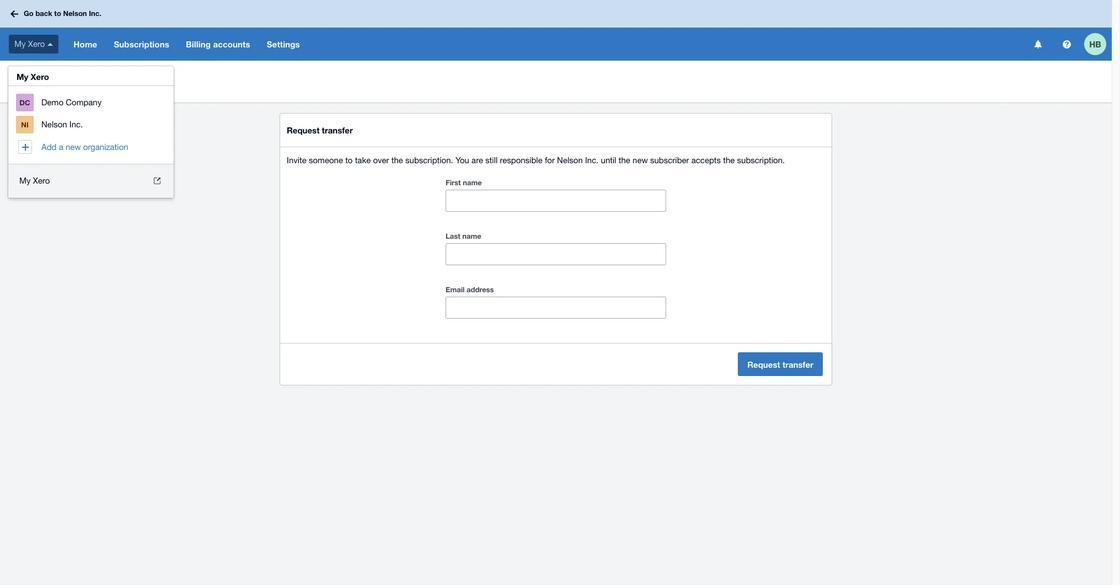 Task type: locate. For each thing, give the bounding box(es) containing it.
my xero inside popup button
[[14, 39, 45, 48]]

a
[[59, 142, 63, 151]]

nelson inc. link
[[62, 70, 107, 81], [8, 114, 174, 136]]

xero down add
[[33, 176, 50, 185]]

0 horizontal spatial subscriptions link
[[4, 70, 57, 81]]

the right over
[[392, 156, 403, 165]]

1 vertical spatial nelson inc.
[[41, 120, 83, 129]]

invite someone to take over the subscription. you are still responsible for nelson inc. until the new subscriber accepts the subscription.
[[287, 156, 785, 165]]

request transfer button
[[738, 352, 823, 376]]

0 vertical spatial transfer
[[49, 81, 84, 93]]

1 horizontal spatial subscription.
[[737, 156, 785, 165]]

new right "a"
[[66, 142, 81, 151]]

my xero link
[[8, 170, 174, 192]]

1 horizontal spatial new
[[633, 156, 648, 165]]

subscription. up the first
[[405, 156, 453, 165]]

0 vertical spatial name
[[463, 178, 482, 187]]

nelson down demo
[[41, 120, 67, 129]]

nelson up demo company at the top left
[[66, 71, 88, 79]]

nelson inside navigation
[[41, 120, 67, 129]]

the right the accepts
[[723, 156, 735, 165]]

nelson
[[63, 9, 87, 18], [66, 71, 88, 79], [41, 120, 67, 129], [557, 156, 583, 165]]

xero up demo
[[31, 72, 49, 82]]

to
[[54, 9, 61, 18], [345, 156, 353, 165]]

to for back
[[54, 9, 61, 18]]

go back to nelson inc.
[[24, 9, 101, 18]]

over
[[373, 156, 389, 165]]

my xero left svg icon
[[14, 39, 45, 48]]

my xero down add
[[19, 176, 50, 185]]

banner
[[0, 0, 1112, 198]]

1 horizontal spatial subscriptions
[[114, 39, 169, 49]]

to left take
[[345, 156, 353, 165]]

0 vertical spatial new
[[66, 142, 81, 151]]

new inside navigation
[[66, 142, 81, 151]]

1 horizontal spatial request transfer
[[287, 125, 353, 135]]

0 horizontal spatial to
[[54, 9, 61, 18]]

hb
[[1090, 39, 1102, 49]]

2 the from the left
[[619, 156, 630, 165]]

nelson right "for"
[[557, 156, 583, 165]]

0 vertical spatial my
[[14, 39, 26, 48]]

last name
[[446, 232, 481, 241]]

0 vertical spatial request transfer
[[9, 81, 84, 93]]

1 horizontal spatial the
[[619, 156, 630, 165]]

to right back
[[54, 9, 61, 18]]

transfer inside button
[[783, 359, 814, 369]]

Last name field
[[446, 244, 666, 265]]

nelson inc. link up company
[[62, 70, 107, 81]]

0 vertical spatial my xero
[[14, 39, 45, 48]]

svg image
[[10, 10, 18, 17], [1035, 40, 1042, 48], [1063, 40, 1071, 48]]

1 vertical spatial subscriptions link
[[4, 70, 57, 81]]

add
[[41, 142, 57, 151]]

accounts
[[213, 39, 250, 49]]

svg image
[[48, 43, 53, 46]]

0 vertical spatial subscriptions
[[114, 39, 169, 49]]

2 vertical spatial transfer
[[783, 359, 814, 369]]

1 vertical spatial request transfer
[[287, 125, 353, 135]]

name
[[463, 178, 482, 187], [462, 232, 481, 241]]

1 vertical spatial to
[[345, 156, 353, 165]]

1 horizontal spatial transfer
[[322, 125, 353, 135]]

last
[[446, 232, 460, 241]]

take
[[355, 156, 371, 165]]

name for first name
[[463, 178, 482, 187]]

subscriber
[[650, 156, 689, 165]]

1 vertical spatial request
[[287, 125, 320, 135]]

xero left svg icon
[[28, 39, 45, 48]]

you
[[456, 156, 469, 165]]

new
[[66, 142, 81, 151], [633, 156, 648, 165]]

xero
[[28, 39, 45, 48], [31, 72, 49, 82], [33, 176, 50, 185]]

subscriptions link
[[106, 28, 178, 61], [4, 70, 57, 81]]

0 horizontal spatial new
[[66, 142, 81, 151]]

subscription. right the accepts
[[737, 156, 785, 165]]

responsible
[[500, 156, 543, 165]]

home
[[74, 39, 97, 49]]

invite
[[287, 156, 307, 165]]

Email address field
[[446, 297, 666, 318]]

1 horizontal spatial subscriptions link
[[106, 28, 178, 61]]

new left subscriber
[[633, 156, 648, 165]]

subscription.
[[405, 156, 453, 165], [737, 156, 785, 165]]

the right the until
[[619, 156, 630, 165]]

inc.
[[89, 9, 101, 18], [90, 71, 102, 79], [69, 120, 83, 129], [585, 156, 599, 165]]

transfer
[[49, 81, 84, 93], [322, 125, 353, 135], [783, 359, 814, 369]]

2 horizontal spatial request transfer
[[748, 359, 814, 369]]

request inside button
[[748, 359, 780, 369]]

navigation containing home
[[65, 28, 1027, 61]]

navigation
[[65, 28, 1027, 61], [8, 86, 174, 164]]

2 vertical spatial xero
[[33, 176, 50, 185]]

settings button
[[259, 28, 308, 61]]

nelson inc.
[[66, 71, 102, 79], [41, 120, 83, 129]]

2 vertical spatial request
[[748, 359, 780, 369]]

name right last
[[462, 232, 481, 241]]

billing accounts link
[[178, 28, 259, 61]]

subscriptions
[[114, 39, 169, 49], [9, 71, 53, 79]]

name for last name
[[462, 232, 481, 241]]

my xero up demo
[[17, 72, 49, 82]]

0 horizontal spatial the
[[392, 156, 403, 165]]

1 vertical spatial navigation
[[8, 86, 174, 164]]

nelson right back
[[63, 9, 87, 18]]

1 vertical spatial nelson inc. link
[[8, 114, 174, 136]]

until
[[601, 156, 617, 165]]

0 horizontal spatial subscription.
[[405, 156, 453, 165]]

my
[[14, 39, 26, 48], [17, 72, 28, 82], [19, 176, 31, 185]]

for
[[545, 156, 555, 165]]

company
[[66, 97, 102, 107]]

go
[[24, 9, 34, 18]]

0 vertical spatial xero
[[28, 39, 45, 48]]

0 vertical spatial to
[[54, 9, 61, 18]]

request transfer
[[9, 81, 84, 93], [287, 125, 353, 135], [748, 359, 814, 369]]

1 vertical spatial name
[[462, 232, 481, 241]]

First name field
[[446, 190, 666, 211]]

name right the first
[[463, 178, 482, 187]]

nelson inc. up company
[[66, 71, 102, 79]]

home link
[[65, 28, 106, 61]]

2 subscription. from the left
[[737, 156, 785, 165]]

0 horizontal spatial subscriptions
[[9, 71, 53, 79]]

2 horizontal spatial request
[[748, 359, 780, 369]]

2 horizontal spatial the
[[723, 156, 735, 165]]

0 horizontal spatial svg image
[[10, 10, 18, 17]]

the
[[392, 156, 403, 165], [619, 156, 630, 165], [723, 156, 735, 165]]

2 horizontal spatial transfer
[[783, 359, 814, 369]]

nelson inc. up "a"
[[41, 120, 83, 129]]

0 vertical spatial navigation
[[65, 28, 1027, 61]]

0 vertical spatial request
[[9, 81, 46, 93]]

1 horizontal spatial svg image
[[1035, 40, 1042, 48]]

go back to nelson inc. link
[[7, 4, 108, 24]]

nelson inc. link up the add a new organization
[[8, 114, 174, 136]]

2 vertical spatial request transfer
[[748, 359, 814, 369]]

2 horizontal spatial svg image
[[1063, 40, 1071, 48]]

inc. down demo company at the top left
[[69, 120, 83, 129]]

request
[[9, 81, 46, 93], [287, 125, 320, 135], [748, 359, 780, 369]]

my xero
[[14, 39, 45, 48], [17, 72, 49, 82], [19, 176, 50, 185]]

1 horizontal spatial to
[[345, 156, 353, 165]]

1 vertical spatial xero
[[31, 72, 49, 82]]

0 horizontal spatial transfer
[[49, 81, 84, 93]]



Task type: describe. For each thing, give the bounding box(es) containing it.
billing accounts
[[186, 39, 250, 49]]

0 vertical spatial nelson inc.
[[66, 71, 102, 79]]

0 horizontal spatial request
[[9, 81, 46, 93]]

xero inside popup button
[[28, 39, 45, 48]]

someone
[[309, 156, 343, 165]]

2 vertical spatial my xero
[[19, 176, 50, 185]]

nelson inc. inside navigation
[[41, 120, 83, 129]]

demo company link
[[8, 91, 174, 114]]

svg image inside go back to nelson inc. link
[[10, 10, 18, 17]]

inc. left the until
[[585, 156, 599, 165]]

3 the from the left
[[723, 156, 735, 165]]

add a new organization
[[41, 142, 128, 151]]

billing
[[186, 39, 211, 49]]

subscriptions inside navigation
[[114, 39, 169, 49]]

2 vertical spatial my
[[19, 176, 31, 185]]

1 vertical spatial my xero
[[17, 72, 49, 82]]

back
[[36, 9, 52, 18]]

email
[[446, 285, 465, 294]]

still
[[485, 156, 498, 165]]

hb button
[[1084, 28, 1112, 61]]

settings
[[267, 39, 300, 49]]

first name
[[446, 178, 482, 187]]

0 horizontal spatial request transfer
[[9, 81, 84, 93]]

banner containing hb
[[0, 0, 1112, 198]]

0 vertical spatial nelson inc. link
[[62, 70, 107, 81]]

1 vertical spatial new
[[633, 156, 648, 165]]

nelson inc. link inside banner
[[8, 114, 174, 136]]

demo company
[[41, 97, 102, 107]]

1 subscription. from the left
[[405, 156, 453, 165]]

to for someone
[[345, 156, 353, 165]]

my xero button
[[0, 28, 65, 61]]

address
[[467, 285, 494, 294]]

1 vertical spatial subscriptions
[[9, 71, 53, 79]]

first
[[446, 178, 461, 187]]

my inside popup button
[[14, 39, 26, 48]]

organization
[[83, 142, 128, 151]]

1 vertical spatial transfer
[[322, 125, 353, 135]]

are
[[472, 156, 483, 165]]

email address
[[446, 285, 494, 294]]

0 vertical spatial subscriptions link
[[106, 28, 178, 61]]

demo
[[41, 97, 63, 107]]

1 horizontal spatial request
[[287, 125, 320, 135]]

add a new organization link
[[8, 136, 174, 158]]

1 vertical spatial my
[[17, 72, 28, 82]]

navigation containing demo company
[[8, 86, 174, 164]]

inc. up home link
[[89, 9, 101, 18]]

1 the from the left
[[392, 156, 403, 165]]

request transfer inside button
[[748, 359, 814, 369]]

inc. inside navigation
[[69, 120, 83, 129]]

accepts
[[692, 156, 721, 165]]

inc. up demo company link
[[90, 71, 102, 79]]



Task type: vqa. For each thing, say whether or not it's contained in the screenshot.
Https://Profiles.Xero.Com/People/
no



